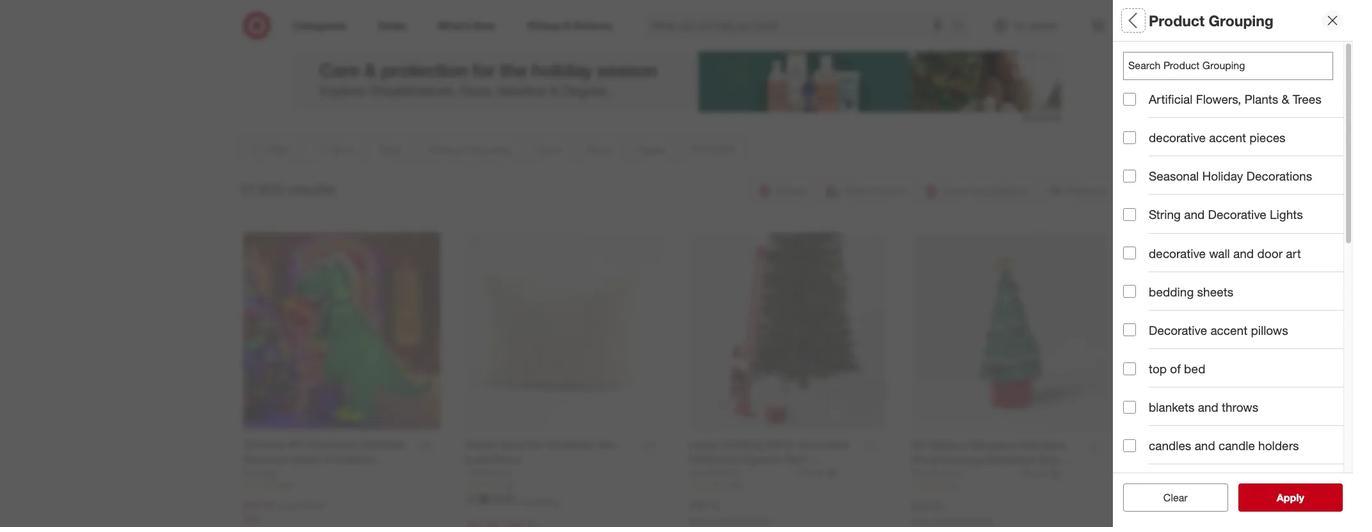 Task type: vqa. For each thing, say whether or not it's contained in the screenshot.
Product Grouping button
yes



Task type: describe. For each thing, give the bounding box(es) containing it.
price button
[[1124, 176, 1354, 221]]

throws
[[1222, 400, 1259, 415]]

top of bed checkbox
[[1124, 362, 1136, 375]]

blankets and throws checkbox
[[1124, 401, 1136, 414]]

grouping inside button
[[1173, 100, 1227, 114]]

17,915 results
[[239, 180, 335, 198]]

clear button
[[1124, 484, 1228, 512]]

purchased for $30.00
[[934, 517, 971, 526]]

$159.99
[[292, 500, 324, 511]]

include out of stock
[[1149, 322, 1257, 337]]

online for $65.00
[[750, 516, 771, 526]]

and for decorative
[[1185, 207, 1205, 222]]

$55.99 reg $159.99 sale
[[243, 499, 324, 524]]

candles and candle holders checkbox
[[1124, 439, 1136, 452]]

candles and candle holders
[[1149, 438, 1299, 453]]

52
[[506, 480, 515, 490]]

$65.00 when purchased online
[[689, 499, 771, 526]]

candle
[[1219, 438, 1255, 453]]

reg
[[277, 500, 290, 511]]

lights
[[1270, 207, 1303, 222]]

product grouping inside button
[[1124, 100, 1227, 114]]

candles
[[1149, 438, 1192, 453]]

flowers,
[[1196, 92, 1242, 106]]

decorative wall and door art
[[1149, 246, 1302, 260]]

price
[[1124, 189, 1154, 204]]

deals button
[[1124, 221, 1354, 266]]

clear for clear all
[[1157, 491, 1182, 504]]

filters
[[1145, 11, 1185, 29]]

string
[[1149, 207, 1181, 222]]

include
[[1149, 322, 1189, 337]]

fpo/apo button
[[1124, 266, 1354, 311]]

color
[[1124, 145, 1155, 159]]

artificial down type
[[1124, 67, 1156, 78]]

pillows
[[1251, 323, 1289, 338]]

decorative accent pieces checkbox
[[1124, 131, 1136, 144]]

Include out of stock checkbox
[[1124, 323, 1136, 336]]

decorative for decorative wall and door art
[[1149, 246, 1206, 260]]

door
[[1258, 246, 1283, 260]]

plants
[[1245, 92, 1279, 106]]

$55.99
[[243, 499, 274, 512]]

decorative accent pieces
[[1149, 130, 1286, 145]]

see results
[[1264, 491, 1318, 504]]

artificial left leaf in the right of the page
[[1304, 67, 1336, 78]]

0 horizontal spatial decorative
[[1149, 323, 1208, 338]]

and for candle
[[1195, 438, 1216, 453]]

bedding sheets checkbox
[[1124, 285, 1136, 298]]

bedding
[[1149, 284, 1194, 299]]

seasonal
[[1149, 169, 1199, 183]]

artificial flowers, plants & trees
[[1149, 92, 1322, 106]]

all filters dialog
[[1113, 0, 1354, 527]]

purchased for $65.00
[[711, 516, 748, 526]]

string and decorative lights
[[1149, 207, 1303, 222]]

see
[[1264, 491, 1282, 504]]

all
[[1185, 491, 1195, 504]]

sponsored
[[1023, 112, 1061, 122]]

advertisement region
[[292, 48, 1061, 112]]

trees
[[1293, 92, 1322, 106]]

blankets and throws
[[1149, 400, 1259, 415]]

type artificial garlands; artificial christmas trees; artificial leaf
[[1124, 50, 1354, 78]]

holiday
[[1203, 169, 1244, 183]]

accent for decorative
[[1210, 130, 1247, 145]]

all filters
[[1124, 11, 1185, 29]]

$30.00 when purchased online
[[912, 499, 994, 526]]



Task type: locate. For each thing, give the bounding box(es) containing it.
apply
[[1277, 491, 1305, 504]]

results inside button
[[1285, 491, 1318, 504]]

and left throws
[[1198, 400, 1219, 415]]

stock
[[1227, 322, 1257, 337]]

0 vertical spatial results
[[288, 180, 335, 198]]

color button
[[1124, 131, 1354, 176]]

decorative up top of bed
[[1149, 323, 1208, 338]]

decorative up seasonal
[[1149, 130, 1206, 145]]

1 vertical spatial of
[[1171, 361, 1181, 376]]

Seasonal Holiday Decorations checkbox
[[1124, 170, 1136, 182]]

garlands;
[[1158, 67, 1197, 78]]

art
[[1287, 246, 1302, 260]]

online
[[750, 516, 771, 526], [973, 517, 994, 526]]

when inside $30.00 when purchased online
[[912, 517, 932, 526]]

0 vertical spatial decorative
[[1149, 130, 1206, 145]]

online down 6 link at the bottom
[[973, 517, 994, 526]]

clear down 'candles'
[[1164, 491, 1188, 504]]

clear
[[1157, 491, 1182, 504], [1164, 491, 1188, 504]]

when inside the "$65.00 when purchased online"
[[689, 516, 709, 526]]

decorations
[[1247, 169, 1313, 183]]

Decorative accent pillows checkbox
[[1124, 324, 1136, 337]]

$30.00
[[912, 499, 943, 512]]

of
[[1213, 322, 1224, 337], [1171, 361, 1181, 376]]

52 link
[[466, 479, 664, 490]]

of right out
[[1213, 322, 1224, 337]]

clear inside all filters dialog
[[1157, 491, 1182, 504]]

63 link
[[243, 479, 441, 490]]

decorative down seasonal holiday decorations
[[1209, 207, 1267, 222]]

pieces
[[1250, 130, 1286, 145]]

artificial
[[1124, 67, 1156, 78], [1200, 67, 1232, 78], [1304, 67, 1336, 78], [1149, 92, 1193, 106]]

1 vertical spatial results
[[1285, 491, 1318, 504]]

&
[[1282, 92, 1290, 106]]

1 horizontal spatial online
[[973, 517, 994, 526]]

results for 17,915 results
[[288, 180, 335, 198]]

1 vertical spatial product
[[1124, 100, 1170, 114]]

2 decorative from the top
[[1149, 246, 1206, 260]]

0 vertical spatial of
[[1213, 322, 1224, 337]]

1 horizontal spatial when
[[912, 517, 932, 526]]

17,915
[[239, 180, 284, 198]]

product grouping down garlands;
[[1124, 100, 1227, 114]]

sheets
[[1198, 284, 1234, 299]]

decorative wall and door art checkbox
[[1124, 247, 1136, 260]]

search
[[947, 20, 978, 33]]

0 horizontal spatial purchased
[[711, 516, 748, 526]]

top of bed
[[1149, 361, 1206, 376]]

decorative for decorative accent pieces
[[1149, 130, 1206, 145]]

0 horizontal spatial results
[[288, 180, 335, 198]]

2 clear from the left
[[1164, 491, 1188, 504]]

1 vertical spatial decorative
[[1149, 246, 1206, 260]]

purchased
[[711, 516, 748, 526], [934, 517, 971, 526]]

artificial up flowers,
[[1200, 67, 1232, 78]]

What can we help you find? suggestions appear below search field
[[644, 12, 956, 40]]

results for see results
[[1285, 491, 1318, 504]]

1 horizontal spatial purchased
[[934, 517, 971, 526]]

artificial inside product grouping dialog
[[1149, 92, 1193, 106]]

online down 262 link
[[750, 516, 771, 526]]

product inside button
[[1124, 100, 1170, 114]]

christmas
[[1235, 67, 1275, 78]]

0 vertical spatial product grouping
[[1149, 11, 1274, 29]]

when for $65.00
[[689, 516, 709, 526]]

String and Decorative Lights checkbox
[[1124, 208, 1136, 221]]

seasonal holiday decorations
[[1149, 169, 1313, 183]]

of inside product grouping dialog
[[1171, 361, 1181, 376]]

when down $65.00
[[689, 516, 709, 526]]

clear for clear
[[1164, 491, 1188, 504]]

product grouping up type artificial garlands; artificial christmas trees; artificial leaf
[[1149, 11, 1274, 29]]

accent for decorative
[[1211, 323, 1248, 338]]

sale
[[243, 513, 261, 524]]

product grouping button
[[1124, 86, 1354, 131]]

1 vertical spatial decorative
[[1149, 323, 1208, 338]]

product grouping dialog
[[1113, 0, 1354, 527]]

None text field
[[1124, 52, 1334, 80]]

online for $30.00
[[973, 517, 994, 526]]

none text field inside product grouping dialog
[[1124, 52, 1334, 80]]

trees;
[[1278, 67, 1302, 78]]

clear left the all
[[1157, 491, 1182, 504]]

when
[[689, 516, 709, 526], [912, 517, 932, 526]]

bedding sheets
[[1149, 284, 1234, 299]]

when for $30.00
[[912, 517, 932, 526]]

262 link
[[689, 479, 887, 490]]

purchased inside $30.00 when purchased online
[[934, 517, 971, 526]]

1 horizontal spatial decorative
[[1209, 207, 1267, 222]]

0 horizontal spatial when
[[689, 516, 709, 526]]

product inside dialog
[[1149, 11, 1205, 29]]

and right "string"
[[1185, 207, 1205, 222]]

of right top on the right of page
[[1171, 361, 1181, 376]]

product grouping
[[1149, 11, 1274, 29], [1124, 100, 1227, 114]]

blankets
[[1149, 400, 1195, 415]]

product up decorative accent pieces checkbox
[[1124, 100, 1170, 114]]

accent up seasonal holiday decorations
[[1210, 130, 1247, 145]]

top
[[1149, 361, 1167, 376]]

1 vertical spatial grouping
[[1173, 100, 1227, 114]]

purchased inside the "$65.00 when purchased online"
[[711, 516, 748, 526]]

1 vertical spatial accent
[[1211, 323, 1248, 338]]

decorative up bedding
[[1149, 246, 1206, 260]]

search button
[[947, 12, 978, 42]]

and left the candle
[[1195, 438, 1216, 453]]

deals
[[1124, 234, 1156, 249]]

product grouping inside product grouping dialog
[[1149, 11, 1274, 29]]

clear all
[[1157, 491, 1195, 504]]

0 horizontal spatial online
[[750, 516, 771, 526]]

6 link
[[912, 480, 1110, 491]]

bed
[[1185, 361, 1206, 376]]

out
[[1192, 322, 1210, 337]]

1 decorative from the top
[[1149, 130, 1206, 145]]

see results button
[[1239, 484, 1343, 512]]

and right the wall
[[1234, 246, 1254, 260]]

262
[[729, 480, 742, 490]]

decorative accent pillows
[[1149, 323, 1289, 338]]

1 horizontal spatial of
[[1213, 322, 1224, 337]]

results
[[288, 180, 335, 198], [1285, 491, 1318, 504]]

apply button
[[1239, 484, 1343, 512]]

online inside $30.00 when purchased online
[[973, 517, 994, 526]]

0 vertical spatial decorative
[[1209, 207, 1267, 222]]

purchased down $30.00 at the bottom of page
[[934, 517, 971, 526]]

and
[[1185, 207, 1205, 222], [1234, 246, 1254, 260], [1198, 400, 1219, 415], [1195, 438, 1216, 453]]

leaf
[[1339, 67, 1354, 78]]

Artificial Flowers, Plants & Trees checkbox
[[1124, 93, 1136, 105]]

holders
[[1259, 438, 1299, 453]]

clear inside product grouping dialog
[[1164, 491, 1188, 504]]

online inside the "$65.00 when purchased online"
[[750, 516, 771, 526]]

6
[[952, 481, 956, 490]]

0 vertical spatial product
[[1149, 11, 1205, 29]]

$65.00
[[689, 499, 720, 512]]

accent right out
[[1211, 323, 1248, 338]]

grouping
[[1209, 11, 1274, 29], [1173, 100, 1227, 114]]

purchased down $65.00
[[711, 516, 748, 526]]

1 vertical spatial product grouping
[[1124, 100, 1227, 114]]

0 horizontal spatial of
[[1171, 361, 1181, 376]]

accent
[[1210, 130, 1247, 145], [1211, 323, 1248, 338]]

grouping inside dialog
[[1209, 11, 1274, 29]]

type
[[1124, 50, 1151, 65]]

product
[[1149, 11, 1205, 29], [1124, 100, 1170, 114]]

1 clear from the left
[[1157, 491, 1182, 504]]

of inside all filters dialog
[[1213, 322, 1224, 337]]

when down $30.00 at the bottom of page
[[912, 517, 932, 526]]

artificial down garlands;
[[1149, 92, 1193, 106]]

0 vertical spatial accent
[[1210, 130, 1247, 145]]

all
[[1124, 11, 1141, 29]]

63
[[283, 480, 292, 490]]

decorative
[[1149, 130, 1206, 145], [1149, 246, 1206, 260]]

1 horizontal spatial results
[[1285, 491, 1318, 504]]

results right see
[[1285, 491, 1318, 504]]

product right all
[[1149, 11, 1205, 29]]

and for throws
[[1198, 400, 1219, 415]]

results right 17,915
[[288, 180, 335, 198]]

grouping up type artificial garlands; artificial christmas trees; artificial leaf
[[1209, 11, 1274, 29]]

grouping up decorative accent pieces
[[1173, 100, 1227, 114]]

decorative
[[1209, 207, 1267, 222], [1149, 323, 1208, 338]]

fpo/apo
[[1124, 279, 1179, 294]]

wall
[[1210, 246, 1230, 260]]

0 vertical spatial grouping
[[1209, 11, 1274, 29]]

clear all button
[[1124, 484, 1228, 512]]



